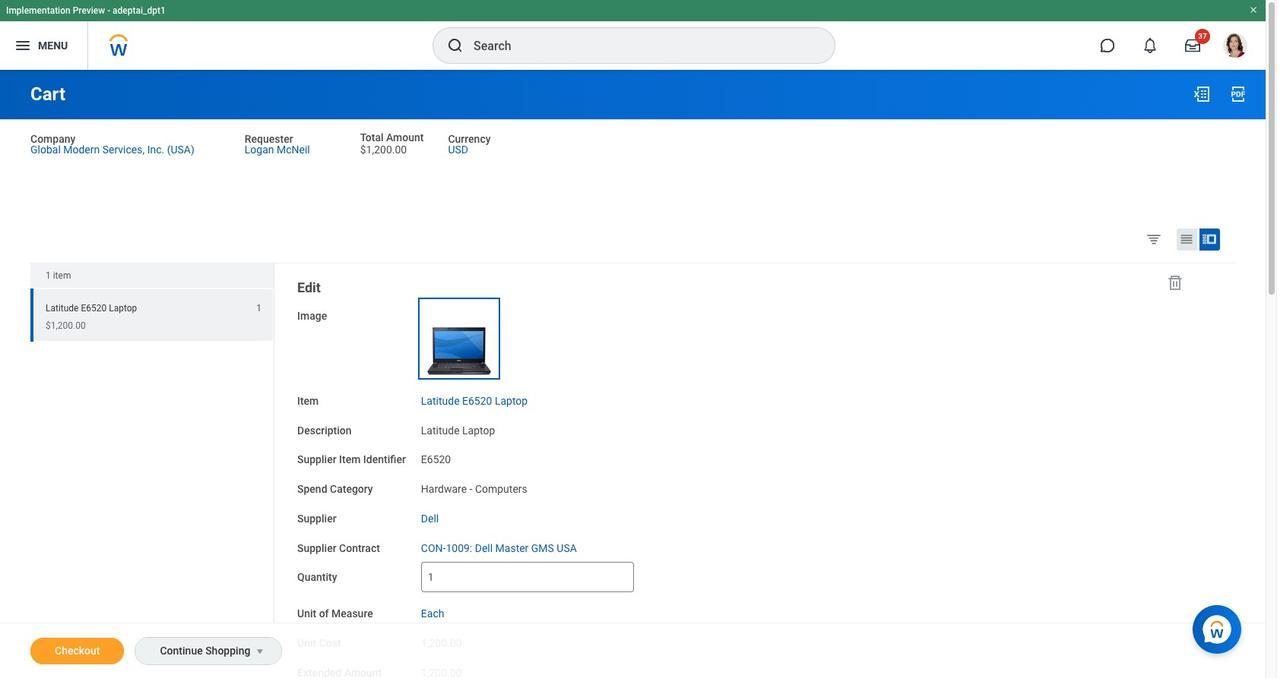 Task type: locate. For each thing, give the bounding box(es) containing it.
1 vertical spatial $1,200.00
[[46, 321, 86, 331]]

latitude up latitude laptop
[[421, 395, 460, 407]]

checkout button
[[30, 639, 124, 665]]

latitude e6520 laptop
[[421, 395, 528, 407]]

1 unit from the top
[[297, 609, 316, 621]]

- right hardware
[[469, 484, 472, 496]]

latitude for latitude e6520 laptop $1,200.00
[[46, 303, 79, 314]]

unit left cost
[[297, 638, 316, 650]]

mcneil
[[277, 144, 310, 156]]

region
[[30, 264, 274, 679]]

supplier up "spend"
[[297, 454, 336, 466]]

0 horizontal spatial -
[[107, 5, 110, 16]]

con-
[[421, 543, 446, 555]]

select to filter grid data image
[[1146, 231, 1162, 247]]

category
[[330, 484, 373, 496]]

unit for unit cost
[[297, 638, 316, 650]]

inc.
[[147, 144, 164, 156]]

1 horizontal spatial 1
[[256, 303, 262, 314]]

0 vertical spatial laptop
[[109, 303, 137, 314]]

latitude laptop
[[421, 425, 495, 437]]

latitude inside latitude e6520 laptop $1,200.00
[[46, 303, 79, 314]]

currency
[[448, 133, 491, 145]]

1 horizontal spatial -
[[469, 484, 472, 496]]

0 horizontal spatial dell
[[421, 513, 439, 525]]

option group
[[1143, 228, 1232, 254]]

dell link
[[421, 510, 439, 525]]

supplier contract
[[297, 543, 380, 555]]

continue shopping
[[160, 645, 250, 658]]

$1,200.00
[[360, 144, 407, 156], [46, 321, 86, 331]]

1 horizontal spatial item
[[339, 454, 361, 466]]

0 vertical spatial unit
[[297, 609, 316, 621]]

0 horizontal spatial 1
[[46, 271, 51, 281]]

e6520 for latitude e6520 laptop
[[462, 395, 492, 407]]

contract
[[339, 543, 380, 555]]

profile logan mcneil image
[[1223, 33, 1248, 61]]

$1,200.00 down item
[[46, 321, 86, 331]]

laptop for latitude e6520 laptop $1,200.00
[[109, 303, 137, 314]]

1
[[46, 271, 51, 281], [256, 303, 262, 314]]

laptop for latitude e6520 laptop
[[495, 395, 528, 407]]

supplier down "spend"
[[297, 513, 336, 525]]

0 vertical spatial item
[[297, 395, 319, 407]]

laptop inside latitude e6520 laptop $1,200.00
[[109, 303, 137, 314]]

1 vertical spatial latitude
[[421, 395, 460, 407]]

0 horizontal spatial $1,200.00
[[46, 321, 86, 331]]

1 vertical spatial laptop
[[495, 395, 528, 407]]

latitude inside description element
[[421, 425, 460, 437]]

e6520
[[81, 303, 107, 314], [462, 395, 492, 407], [421, 454, 451, 466]]

1 vertical spatial 1
[[256, 303, 262, 314]]

1 horizontal spatial $1,200.00
[[360, 144, 407, 156]]

- inside menu "banner"
[[107, 5, 110, 16]]

unit
[[297, 609, 316, 621], [297, 638, 316, 650]]

total amount $1,200.00
[[360, 132, 424, 156]]

implementation preview -   adeptai_dpt1
[[6, 5, 166, 16]]

2 vertical spatial e6520
[[421, 454, 451, 466]]

logan
[[245, 144, 274, 156]]

supplier up quantity
[[297, 543, 336, 555]]

quantity
[[297, 572, 337, 584]]

37 button
[[1176, 29, 1210, 62]]

item up description
[[297, 395, 319, 407]]

-
[[107, 5, 110, 16], [469, 484, 472, 496]]

dell
[[421, 513, 439, 525], [475, 543, 493, 555]]

0 vertical spatial dell
[[421, 513, 439, 525]]

2 unit from the top
[[297, 638, 316, 650]]

0 vertical spatial latitude
[[46, 303, 79, 314]]

laptop
[[109, 303, 137, 314], [495, 395, 528, 407], [462, 425, 495, 437]]

usd
[[448, 144, 468, 156]]

2 vertical spatial latitude
[[421, 425, 460, 437]]

0 vertical spatial 1
[[46, 271, 51, 281]]

1 horizontal spatial e6520
[[421, 454, 451, 466]]

1 vertical spatial supplier
[[297, 513, 336, 525]]

$1,200.00 inside total amount $1,200.00
[[360, 144, 407, 156]]

1 supplier from the top
[[297, 454, 336, 466]]

$1,200.00 left usd
[[360, 144, 407, 156]]

supplier for supplier
[[297, 513, 336, 525]]

1 vertical spatial -
[[469, 484, 472, 496]]

unit cost
[[297, 638, 341, 650]]

- right "preview"
[[107, 5, 110, 16]]

usd link
[[448, 141, 468, 156]]

dell up con-
[[421, 513, 439, 525]]

latitude e6520 laptop $1,200.00
[[46, 303, 137, 331]]

item
[[297, 395, 319, 407], [339, 454, 361, 466]]

dell right '1009:'
[[475, 543, 493, 555]]

0 vertical spatial supplier
[[297, 454, 336, 466]]

2 supplier from the top
[[297, 513, 336, 525]]

checkout
[[55, 645, 100, 658]]

item up category
[[339, 454, 361, 466]]

master
[[495, 543, 529, 555]]

supplier item identifier
[[297, 454, 406, 466]]

latitude up supplier item identifier element
[[421, 425, 460, 437]]

0 vertical spatial -
[[107, 5, 110, 16]]

identifier
[[363, 454, 406, 466]]

1 for 1 item
[[46, 271, 51, 281]]

search image
[[446, 36, 465, 55]]

adeptai_dpt1
[[113, 5, 166, 16]]

0 vertical spatial $1,200.00
[[360, 144, 407, 156]]

1 item
[[46, 271, 71, 281]]

supplier
[[297, 454, 336, 466], [297, 513, 336, 525], [297, 543, 336, 555]]

1 left item
[[46, 271, 51, 281]]

description element
[[421, 416, 923, 438]]

view printable version (pdf) image
[[1229, 85, 1248, 103]]

latitude
[[46, 303, 79, 314], [421, 395, 460, 407], [421, 425, 460, 437]]

1,200.00
[[421, 638, 462, 650]]

spend
[[297, 484, 327, 496]]

edit
[[297, 280, 321, 296]]

latitude down item
[[46, 303, 79, 314]]

1 vertical spatial e6520
[[462, 395, 492, 407]]

1 horizontal spatial dell
[[475, 543, 493, 555]]

latitude e6520 laptop link
[[421, 392, 528, 407]]

services,
[[102, 144, 145, 156]]

con-1009: dell master gms usa
[[421, 543, 577, 555]]

0 horizontal spatial item
[[297, 395, 319, 407]]

3 supplier from the top
[[297, 543, 336, 555]]

2 vertical spatial laptop
[[462, 425, 495, 437]]

cost
[[319, 638, 341, 650]]

e6520 inside latitude e6520 laptop $1,200.00
[[81, 303, 107, 314]]

unit left of
[[297, 609, 316, 621]]

continue
[[160, 645, 203, 658]]

hardware
[[421, 484, 467, 496]]

0 vertical spatial e6520
[[81, 303, 107, 314]]

1 vertical spatial dell
[[475, 543, 493, 555]]

1 for 1
[[256, 303, 262, 314]]

1 vertical spatial unit
[[297, 638, 316, 650]]

global
[[30, 144, 61, 156]]

latitude for latitude laptop
[[421, 425, 460, 437]]

laptop inside description element
[[462, 425, 495, 437]]

2 horizontal spatial e6520
[[462, 395, 492, 407]]

latitude for latitude e6520 laptop
[[421, 395, 460, 407]]

unit for unit of measure
[[297, 609, 316, 621]]

1 left image
[[256, 303, 262, 314]]

Quantity text field
[[421, 563, 634, 593]]

cart main content
[[0, 70, 1266, 679]]

2 vertical spatial supplier
[[297, 543, 336, 555]]

global modern services, inc. (usa) link
[[30, 141, 194, 156]]

0 horizontal spatial e6520
[[81, 303, 107, 314]]



Task type: vqa. For each thing, say whether or not it's contained in the screenshot.


Task type: describe. For each thing, give the bounding box(es) containing it.
inbox large image
[[1185, 38, 1200, 53]]

export to excel image
[[1193, 85, 1211, 103]]

company
[[30, 133, 76, 145]]

region containing 1 item
[[30, 264, 274, 679]]

justify image
[[14, 36, 32, 55]]

navigation pane region
[[274, 264, 1203, 679]]

shopping
[[205, 645, 250, 658]]

description
[[297, 425, 352, 437]]

unit of measure
[[297, 609, 373, 621]]

1 vertical spatial item
[[339, 454, 361, 466]]

unit cost element
[[421, 629, 462, 651]]

computers
[[475, 484, 527, 496]]

menu button
[[0, 21, 88, 70]]

con-1009: dell master gms usa link
[[421, 540, 577, 555]]

usa
[[557, 543, 577, 555]]

close environment banner image
[[1249, 5, 1258, 14]]

modern
[[63, 144, 100, 156]]

supplier for supplier contract
[[297, 543, 336, 555]]

Search Workday  search field
[[474, 29, 804, 62]]

of
[[319, 609, 329, 621]]

total
[[360, 132, 384, 144]]

(usa)
[[167, 144, 194, 156]]

amount
[[386, 132, 424, 144]]

1009:
[[446, 543, 472, 555]]

company global modern services, inc. (usa)
[[30, 133, 194, 156]]

delete image
[[1166, 274, 1184, 292]]

cart
[[30, 84, 65, 105]]

37
[[1198, 32, 1207, 40]]

measure
[[332, 609, 373, 621]]

image
[[297, 310, 327, 322]]

e6520 for latitude e6520 laptop $1,200.00
[[81, 303, 107, 314]]

$1,200.00 inside latitude e6520 laptop $1,200.00
[[46, 321, 86, 331]]

supplier item identifier element
[[421, 445, 451, 468]]

menu
[[38, 39, 68, 51]]

spend category
[[297, 484, 373, 496]]

item
[[53, 271, 71, 281]]

logan mcneil link
[[245, 141, 310, 156]]

notifications large image
[[1143, 38, 1158, 53]]

supplier for supplier item identifier
[[297, 454, 336, 466]]

hardware - computers element
[[421, 481, 527, 496]]

- inside 'element'
[[469, 484, 472, 496]]

continue shopping button
[[136, 639, 251, 665]]

each
[[421, 609, 444, 621]]

implementation
[[6, 5, 70, 16]]

option group inside cart main content
[[1143, 228, 1232, 254]]

toggle to list detail view image
[[1202, 232, 1217, 247]]

e6520.jpg image
[[421, 301, 497, 377]]

gms
[[531, 543, 554, 555]]

each link
[[421, 605, 444, 621]]

logan mcneil
[[245, 144, 310, 156]]

menu banner
[[0, 0, 1266, 70]]

Toggle to Grid view radio
[[1177, 229, 1197, 251]]

Toggle to List Detail view radio
[[1200, 229, 1220, 251]]

toggle to grid view image
[[1179, 232, 1194, 247]]

hardware - computers
[[421, 484, 527, 496]]

caret down image
[[251, 646, 269, 658]]

requester
[[245, 133, 293, 145]]

preview
[[73, 5, 105, 16]]



